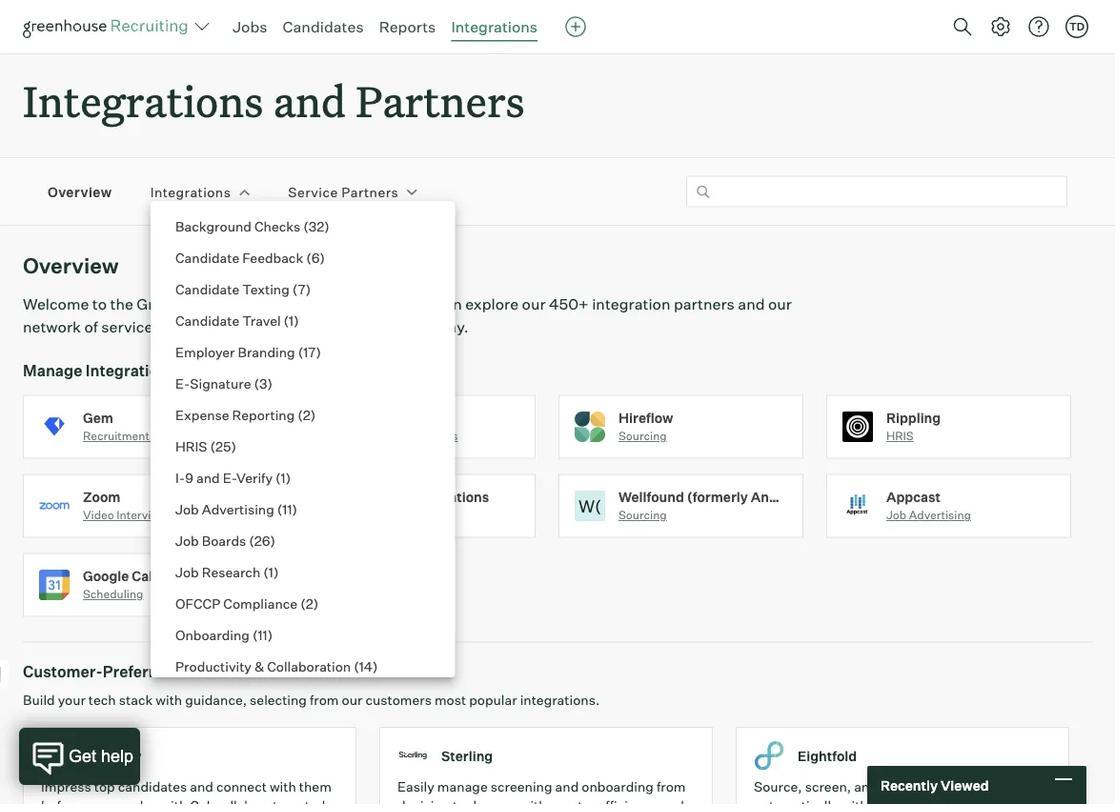 Task type: vqa. For each thing, say whether or not it's contained in the screenshot.
deep
yes



Task type: locate. For each thing, give the bounding box(es) containing it.
1 horizontal spatial 11
[[282, 501, 292, 517]]

job for job advertising ( 11 )
[[175, 501, 199, 517]]

1 vertical spatial to
[[453, 797, 465, 804]]

1 for job research ( 1 )
[[269, 564, 273, 580]]

of
[[84, 318, 98, 337], [912, 797, 924, 804]]

( right branding
[[298, 344, 303, 360]]

calendar
[[132, 568, 190, 584]]

explore
[[465, 295, 519, 314]]

decision
[[397, 797, 450, 804]]

wellfound
[[619, 489, 684, 505]]

0 horizontal spatial to
[[92, 295, 107, 314]]

integrations.
[[520, 692, 600, 709]]

google
[[83, 568, 129, 584]]

1
[[289, 312, 294, 329], [281, 469, 286, 486], [269, 564, 273, 580]]

appcast job advertising
[[886, 489, 971, 522]]

0 horizontal spatial from
[[310, 692, 339, 709]]

candidates up deep
[[911, 779, 980, 795]]

and
[[273, 72, 346, 129], [738, 295, 765, 314], [196, 469, 220, 486], [190, 779, 213, 795], [555, 779, 579, 795], [854, 779, 878, 795]]

1 vertical spatial sourcing
[[619, 508, 667, 522]]

0 horizontal spatial of
[[84, 318, 98, 337]]

search image
[[951, 15, 974, 38]]

background checks
[[351, 429, 458, 443]]

) for job advertising ( 11 )
[[292, 501, 297, 517]]

2 vertical spatial partners
[[176, 663, 241, 682]]

partners right the integration at the top right
[[674, 295, 735, 314]]

1 horizontal spatial 1
[[281, 469, 286, 486]]

)
[[324, 218, 330, 234], [320, 249, 325, 266], [306, 281, 311, 297], [294, 312, 299, 329], [316, 344, 321, 360], [267, 375, 273, 392], [310, 406, 316, 423], [231, 438, 236, 455], [286, 469, 291, 486], [292, 501, 297, 517], [270, 532, 276, 549], [273, 564, 279, 580], [313, 595, 318, 612], [268, 627, 273, 643], [373, 658, 378, 675]]

1 vertical spatial 2
[[306, 595, 313, 612]]

from up efficiency
[[657, 779, 686, 795]]

to down "manage" at bottom
[[453, 797, 465, 804]]

2 right the compliance
[[306, 595, 313, 612]]

0 horizontal spatial partners
[[260, 318, 321, 337]]

screen,
[[805, 779, 851, 795]]

2
[[303, 406, 310, 423], [306, 595, 313, 612]]

None text field
[[686, 176, 1067, 207]]

0 vertical spatial 1
[[289, 312, 294, 329]]

rippling
[[886, 410, 941, 426]]

) for job research ( 1 )
[[273, 564, 279, 580]]

0 vertical spatial to
[[92, 295, 107, 314]]

0 horizontal spatial checks
[[254, 218, 300, 234]]

11
[[282, 501, 292, 517], [258, 627, 268, 643]]

to inside welcome to the greenhouse partnerships page where you can explore our 450+ integration partners and our network of service partners. new partners are just a click away.
[[92, 295, 107, 314]]

partners down reports
[[356, 72, 525, 129]]

welcome to the greenhouse partnerships page where you can explore our 450+ integration partners and our network of service partners. new partners are just a click away.
[[23, 295, 792, 337]]

( up the reporting at the left
[[254, 375, 259, 392]]

integrations link right reports
[[451, 17, 538, 36]]

from down collaboration
[[310, 692, 339, 709]]

wellfound (formerly angellist talent) sourcing
[[619, 489, 863, 522]]

) for e-signature ( 3 )
[[267, 375, 273, 392]]

candidate up employer in the left top of the page
[[175, 312, 239, 329]]

2 vertical spatial candidate
[[175, 312, 239, 329]]

( right the reporting at the left
[[298, 406, 303, 423]]

3 candidate from the top
[[175, 312, 239, 329]]

expense reporting ( 2 )
[[175, 406, 316, 423]]

( for texting
[[292, 281, 298, 297]]

candidate
[[175, 249, 239, 266], [175, 281, 239, 297], [175, 312, 239, 329]]

0 vertical spatial e-
[[175, 375, 190, 392]]

1 for candidate travel ( 1 )
[[289, 312, 294, 329]]

(
[[303, 218, 309, 234], [306, 249, 311, 266], [292, 281, 298, 297], [284, 312, 289, 329], [298, 344, 303, 360], [254, 375, 259, 392], [298, 406, 303, 423], [210, 438, 215, 455], [275, 469, 281, 486], [277, 501, 282, 517], [249, 532, 254, 549], [263, 564, 269, 580], [300, 595, 306, 612], [253, 627, 258, 643], [354, 658, 359, 675]]

google calendar scheduling
[[83, 568, 190, 602]]

1 horizontal spatial checks
[[418, 429, 458, 443]]

integrations link
[[451, 17, 538, 36], [150, 182, 231, 201]]

verify
[[236, 469, 273, 486]]

recently
[[881, 777, 938, 794]]

to left the
[[92, 295, 107, 314]]

1 vertical spatial of
[[912, 797, 924, 804]]

background inside background checks link
[[351, 429, 416, 443]]

( right 'travel'
[[284, 312, 289, 329]]

0 vertical spatial integrations link
[[451, 17, 538, 36]]

the
[[110, 295, 133, 314]]

1 vertical spatial 11
[[258, 627, 268, 643]]

candidates up else
[[118, 779, 187, 795]]

job
[[175, 501, 199, 517], [886, 508, 907, 522], [175, 532, 199, 549], [175, 564, 199, 580]]

( for compliance
[[300, 595, 306, 612]]

background up linkedin
[[351, 429, 416, 443]]

integrations down greenhouse recruiting image
[[23, 72, 263, 129]]

1 horizontal spatial e-
[[223, 469, 236, 486]]

impress
[[41, 779, 91, 795]]

job up ofccp
[[175, 564, 199, 580]]

advertising down appcast
[[909, 508, 971, 522]]

0 vertical spatial checks
[[254, 218, 300, 234]]

2 right the reporting at the left
[[303, 406, 310, 423]]

1 vertical spatial from
[[657, 779, 686, 795]]

candidate for candidate feedback ( 6 )
[[175, 249, 239, 266]]

with inside the source, screen, and rank candidates automatically with power of deep learning ai
[[841, 797, 868, 804]]

job down appcast
[[886, 508, 907, 522]]

collaboration
[[267, 658, 351, 675]]

impress top candidates and connect with them before anyone else with calendly's automate
[[41, 779, 332, 804]]

0 horizontal spatial hris
[[175, 438, 207, 455]]

0 vertical spatial sourcing
[[619, 429, 667, 443]]

2 for expense reporting ( 2 )
[[303, 406, 310, 423]]

integrations down service
[[86, 361, 176, 380]]

partners up guidance,
[[176, 663, 241, 682]]

advertising inside menu
[[202, 501, 274, 517]]

1 horizontal spatial from
[[657, 779, 686, 795]]

1 horizontal spatial of
[[912, 797, 924, 804]]

0 vertical spatial partners
[[674, 295, 735, 314]]

easily
[[397, 779, 434, 795]]

450+
[[549, 295, 589, 314]]

source,
[[754, 779, 802, 795]]

with left them
[[270, 779, 296, 795]]

angellist
[[751, 489, 813, 505]]

0 vertical spatial partners
[[356, 72, 525, 129]]

1 horizontal spatial hris
[[886, 429, 914, 443]]

26
[[254, 532, 270, 549]]

( down service
[[303, 218, 309, 234]]

) for candidate feedback ( 6 )
[[320, 249, 325, 266]]

1 down 26
[[269, 564, 273, 580]]

0 vertical spatial 2
[[303, 406, 310, 423]]

1 horizontal spatial background
[[351, 429, 416, 443]]

hris ( 25 )
[[175, 438, 236, 455]]

most
[[435, 692, 466, 709]]

day
[[468, 797, 491, 804]]

2 for ofccp compliance ( 2 )
[[306, 595, 313, 612]]

job left boards
[[175, 532, 199, 549]]

3
[[259, 375, 267, 392]]

of inside welcome to the greenhouse partnerships page where you can explore our 450+ integration partners and our network of service partners. new partners are just a click away.
[[84, 318, 98, 337]]

checks up feedback
[[254, 218, 300, 234]]

( for checks
[[303, 218, 309, 234]]

0 horizontal spatial background
[[175, 218, 252, 234]]

welcome
[[23, 295, 89, 314]]

of down recently
[[912, 797, 924, 804]]

with down screening at the left
[[520, 797, 547, 804]]

2 candidates from the left
[[911, 779, 980, 795]]

1 right 'travel'
[[289, 312, 294, 329]]

( down i-9 and e-verify ( 1 )
[[277, 501, 282, 517]]

else
[[132, 797, 158, 804]]

hris down rippling
[[886, 429, 914, 443]]

2 candidate from the top
[[175, 281, 239, 297]]

configure image
[[989, 15, 1012, 38]]

and inside welcome to the greenhouse partnerships page where you can explore our 450+ integration partners and our network of service partners. new partners are just a click away.
[[738, 295, 765, 314]]

job down 9
[[175, 501, 199, 517]]

build
[[23, 692, 55, 709]]

and inside the source, screen, and rank candidates automatically with power of deep learning ai
[[854, 779, 878, 795]]

partners
[[674, 295, 735, 314], [260, 318, 321, 337]]

overview
[[48, 183, 112, 200], [23, 253, 119, 279]]

( right boards
[[249, 532, 254, 549]]

1 horizontal spatial integrations link
[[451, 17, 538, 36]]

integrations link up background checks ( 32 )
[[150, 182, 231, 201]]

0 horizontal spatial our
[[342, 692, 363, 709]]

1 horizontal spatial candidates
[[911, 779, 980, 795]]

manage
[[23, 361, 82, 380]]

sourcing down hireflow
[[619, 429, 667, 443]]

texting
[[242, 281, 289, 297]]

( right texting
[[292, 281, 298, 297]]

1 sourcing from the top
[[619, 429, 667, 443]]

) for background checks ( 32 )
[[324, 218, 330, 234]]

job inside the appcast job advertising
[[886, 508, 907, 522]]

partners for customer-preferred partners
[[176, 663, 241, 682]]

and inside "easily manage screening and onboarding from decision to day one with greater efficiency an"
[[555, 779, 579, 795]]

background up "candidate feedback ( 6 )"
[[175, 218, 252, 234]]

background checks link
[[291, 395, 558, 474]]

marketing
[[152, 429, 207, 443]]

e- up expense
[[175, 375, 190, 392]]

advertising down i-9 and e-verify ( 1 )
[[202, 501, 274, 517]]

( for travel
[[284, 312, 289, 329]]

with right else
[[160, 797, 187, 804]]

0 vertical spatial background
[[175, 218, 252, 234]]

0 horizontal spatial 1
[[269, 564, 273, 580]]

2 horizontal spatial our
[[768, 295, 792, 314]]

customer-
[[23, 663, 103, 682]]

signature
[[190, 375, 251, 392]]

learning
[[961, 797, 1012, 804]]

menu
[[151, 201, 443, 804]]

w(
[[578, 496, 601, 516]]

of left service
[[84, 318, 98, 337]]

( right the compliance
[[300, 595, 306, 612]]

2 sourcing from the top
[[619, 508, 667, 522]]

sourcing down wellfound
[[619, 508, 667, 522]]

manage integrations
[[23, 361, 176, 380]]

checks
[[254, 218, 300, 234], [418, 429, 458, 443]]

and inside impress top candidates and connect with them before anyone else with calendly's automate
[[190, 779, 213, 795]]

( for feedback
[[306, 249, 311, 266]]

1 vertical spatial background
[[351, 429, 416, 443]]

with
[[156, 692, 182, 709], [270, 779, 296, 795], [160, 797, 187, 804], [520, 797, 547, 804], [841, 797, 868, 804]]

checks for background checks
[[418, 429, 458, 443]]

candidate feedback ( 6 )
[[175, 249, 325, 266]]

checks up integrations
[[418, 429, 458, 443]]

0 horizontal spatial advertising
[[202, 501, 274, 517]]

) for employer branding ( 17 )
[[316, 344, 321, 360]]

candidate up candidate texting ( 7 ) on the left top
[[175, 249, 239, 266]]

advertising
[[202, 501, 274, 517], [909, 508, 971, 522]]

e- down 25
[[223, 469, 236, 486]]

11 down i-9 and e-verify ( 1 )
[[282, 501, 292, 517]]

1 vertical spatial candidate
[[175, 281, 239, 297]]

i-
[[175, 469, 185, 486]]

1 horizontal spatial to
[[453, 797, 465, 804]]

them
[[299, 779, 332, 795]]

1 candidates from the left
[[118, 779, 187, 795]]

0 vertical spatial 11
[[282, 501, 292, 517]]

0 vertical spatial candidate
[[175, 249, 239, 266]]

9
[[185, 469, 193, 486]]

( down 26
[[263, 564, 269, 580]]

1 vertical spatial partners
[[260, 318, 321, 337]]

hris up 9
[[175, 438, 207, 455]]

with down screen,
[[841, 797, 868, 804]]

onboarding
[[582, 779, 654, 795]]

checks inside menu
[[254, 218, 300, 234]]

1 right verify
[[281, 469, 286, 486]]

( for advertising
[[277, 501, 282, 517]]

2 vertical spatial 1
[[269, 564, 273, 580]]

with inside "easily manage screening and onboarding from decision to day one with greater efficiency an"
[[520, 797, 547, 804]]

0 horizontal spatial candidates
[[118, 779, 187, 795]]

0 horizontal spatial integrations link
[[150, 182, 231, 201]]

2 horizontal spatial 1
[[289, 312, 294, 329]]

11 down the compliance
[[258, 627, 268, 643]]

1 vertical spatial checks
[[418, 429, 458, 443]]

hireflow
[[619, 410, 673, 426]]

candidate up partners.
[[175, 281, 239, 297]]

( down 32
[[306, 249, 311, 266]]

partners down partnerships
[[260, 318, 321, 337]]

partners right service
[[341, 183, 398, 200]]

page
[[321, 295, 357, 314]]

1 candidate from the top
[[175, 249, 239, 266]]

0 vertical spatial of
[[84, 318, 98, 337]]

( down expense
[[210, 438, 215, 455]]

partners.
[[156, 318, 222, 337]]

1 horizontal spatial advertising
[[909, 508, 971, 522]]

1 horizontal spatial partners
[[674, 295, 735, 314]]



Task type: describe. For each thing, give the bounding box(es) containing it.
candidate for candidate texting ( 7 )
[[175, 281, 239, 297]]

efficiency
[[598, 797, 658, 804]]

1 horizontal spatial our
[[522, 295, 546, 314]]

zoom
[[83, 489, 121, 505]]

selecting
[[250, 692, 307, 709]]

0 horizontal spatial e-
[[175, 375, 190, 392]]

32
[[309, 218, 324, 234]]

appcast
[[886, 489, 941, 505]]

recently viewed
[[881, 777, 989, 794]]

one
[[494, 797, 517, 804]]

customers
[[365, 692, 432, 709]]

( for signature
[[254, 375, 259, 392]]

branding
[[238, 344, 295, 360]]

25
[[215, 438, 231, 455]]

candidate for candidate travel ( 1 )
[[175, 312, 239, 329]]

integrations and partners
[[23, 72, 525, 129]]

easily manage screening and onboarding from decision to day one with greater efficiency an
[[397, 779, 686, 804]]

) for expense reporting ( 2 )
[[310, 406, 316, 423]]

popular
[[469, 692, 517, 709]]

manage
[[437, 779, 488, 795]]

calendly
[[85, 748, 142, 764]]

reports link
[[379, 17, 436, 36]]

) for job boards ( 26 )
[[270, 532, 276, 549]]

your
[[58, 692, 86, 709]]

interviewing
[[117, 508, 183, 522]]

preferred
[[103, 663, 173, 682]]

partnerships
[[227, 295, 318, 314]]

candidates inside impress top candidates and connect with them before anyone else with calendly's automate
[[118, 779, 187, 795]]

guidance,
[[185, 692, 247, 709]]

0 horizontal spatial 11
[[258, 627, 268, 643]]

candidates
[[283, 17, 364, 36]]

productivity
[[175, 658, 252, 675]]

advertising inside the appcast job advertising
[[909, 508, 971, 522]]

service
[[288, 183, 338, 200]]

ai
[[1015, 797, 1028, 804]]

hris inside menu
[[175, 438, 207, 455]]

td button
[[1065, 15, 1088, 38]]

) for candidate travel ( 1 )
[[294, 312, 299, 329]]

( for research
[[263, 564, 269, 580]]

job for job research ( 1 )
[[175, 564, 199, 580]]

can
[[436, 295, 462, 314]]

1 vertical spatial integrations link
[[150, 182, 231, 201]]

reporting
[[232, 406, 295, 423]]

with right 'stack'
[[156, 692, 182, 709]]

onboarding ( 11 )
[[175, 627, 273, 643]]

integrations right reports
[[451, 17, 538, 36]]

17
[[303, 344, 316, 360]]

compliance
[[223, 595, 297, 612]]

( right verify
[[275, 469, 281, 486]]

ofccp
[[175, 595, 220, 612]]

( for boards
[[249, 532, 254, 549]]

you
[[407, 295, 433, 314]]

( up &
[[253, 627, 258, 643]]

candidates link
[[283, 17, 364, 36]]

&
[[254, 658, 264, 675]]

rank
[[880, 779, 908, 795]]

) for ofccp compliance ( 2 )
[[313, 595, 318, 612]]

background for background checks
[[351, 429, 416, 443]]

employer
[[175, 344, 235, 360]]

1 vertical spatial partners
[[341, 183, 398, 200]]

candidate travel ( 1 )
[[175, 312, 299, 329]]

1 vertical spatial e-
[[223, 469, 236, 486]]

from inside "easily manage screening and onboarding from decision to day one with greater efficiency an"
[[657, 779, 686, 795]]

integrations up background checks ( 32 )
[[150, 183, 231, 200]]

hireflow sourcing
[[619, 410, 673, 443]]

menu containing background checks
[[151, 201, 443, 804]]

td button
[[1062, 11, 1092, 42]]

build your tech stack with guidance, selecting from our customers most popular integrations.
[[23, 692, 600, 709]]

linkedin integrations link
[[291, 474, 558, 553]]

integrations
[[410, 489, 489, 505]]

stack
[[119, 692, 153, 709]]

travel
[[242, 312, 281, 329]]

greenhouse
[[137, 295, 223, 314]]

scheduling
[[83, 587, 143, 602]]

zoom video interviewing
[[83, 489, 183, 522]]

1 vertical spatial 1
[[281, 469, 286, 486]]

where
[[360, 295, 404, 314]]

recruitment
[[83, 429, 149, 443]]

partners for integrations and partners
[[356, 72, 525, 129]]

job for job boards ( 26 )
[[175, 532, 199, 549]]

deep
[[927, 797, 959, 804]]

reports
[[379, 17, 436, 36]]

candidate texting ( 7 )
[[175, 281, 311, 297]]

checks for background checks ( 32 )
[[254, 218, 300, 234]]

( right collaboration
[[354, 658, 359, 675]]

calendly's
[[190, 797, 255, 804]]

( for branding
[[298, 344, 303, 360]]

hris inside rippling hris
[[886, 429, 914, 443]]

feedback
[[242, 249, 303, 266]]

7
[[298, 281, 306, 297]]

connect
[[216, 779, 267, 795]]

viewed
[[941, 777, 989, 794]]

1 vertical spatial overview
[[23, 253, 119, 279]]

network
[[23, 318, 81, 337]]

e-signature ( 3 )
[[175, 375, 273, 392]]

sourcing inside wellfound (formerly angellist talent) sourcing
[[619, 508, 667, 522]]

background for background checks ( 32 )
[[175, 218, 252, 234]]

job boards ( 26 )
[[175, 532, 276, 549]]

0 vertical spatial from
[[310, 692, 339, 709]]

productivity & collaboration ( 14 )
[[175, 658, 378, 675]]

of inside the source, screen, and rank candidates automatically with power of deep learning ai
[[912, 797, 924, 804]]

and inside menu
[[196, 469, 220, 486]]

job advertising ( 11 )
[[175, 501, 297, 517]]

power
[[871, 797, 910, 804]]

sourcing inside hireflow sourcing
[[619, 429, 667, 443]]

linkedin integrations
[[351, 489, 489, 505]]

tech
[[88, 692, 116, 709]]

just
[[350, 318, 377, 337]]

source, screen, and rank candidates automatically with power of deep learning ai
[[754, 779, 1028, 804]]

jobs
[[233, 17, 267, 36]]

to inside "easily manage screening and onboarding from decision to day one with greater efficiency an"
[[453, 797, 465, 804]]

i-9 and e-verify ( 1 )
[[175, 469, 291, 486]]

( for reporting
[[298, 406, 303, 423]]

greenhouse recruiting image
[[23, 15, 194, 38]]

eightfold
[[798, 748, 857, 764]]

14
[[359, 658, 373, 675]]

rippling hris
[[886, 410, 941, 443]]

a
[[380, 318, 389, 337]]

video
[[83, 508, 114, 522]]

job research ( 1 )
[[175, 564, 279, 580]]

) for candidate texting ( 7 )
[[306, 281, 311, 297]]

0 vertical spatial overview
[[48, 183, 112, 200]]

6
[[311, 249, 320, 266]]

candidates inside the source, screen, and rank candidates automatically with power of deep learning ai
[[911, 779, 980, 795]]

boards
[[202, 532, 246, 549]]



